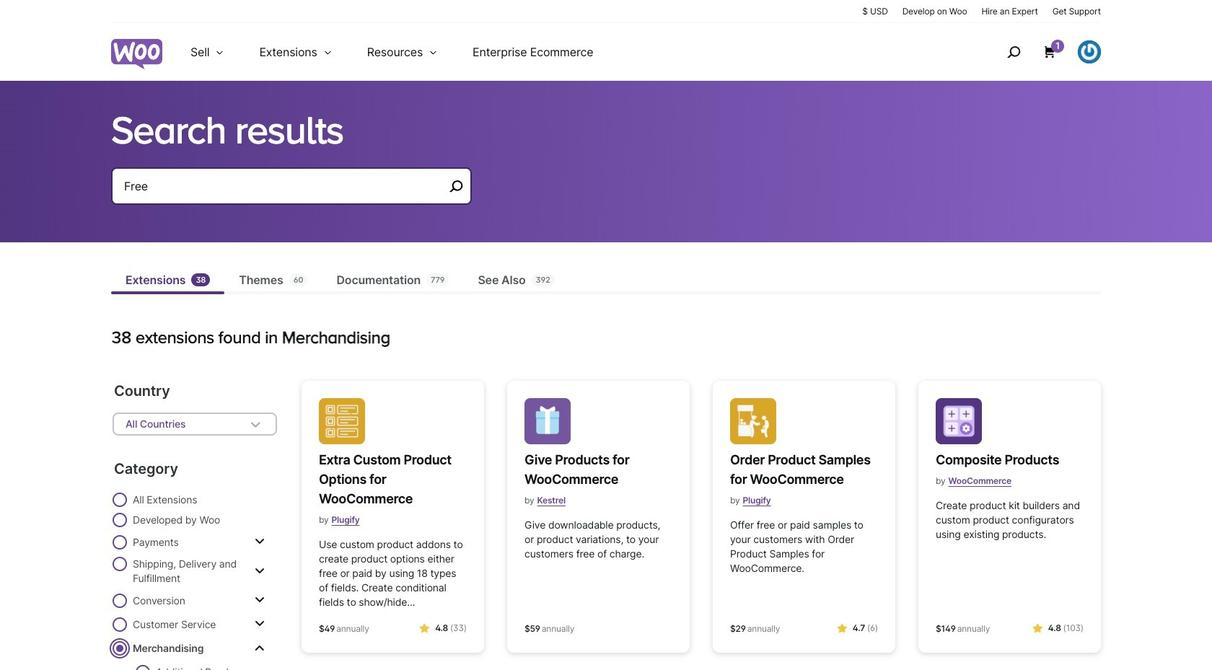 Task type: locate. For each thing, give the bounding box(es) containing it.
None search field
[[111, 167, 472, 222]]

1 vertical spatial show subcategories image
[[255, 595, 265, 606]]

2 vertical spatial show subcategories image
[[255, 642, 265, 654]]

1 show subcategories image from the top
[[255, 565, 265, 577]]

open account menu image
[[1078, 40, 1101, 64]]

1 show subcategories image from the top
[[255, 536, 265, 548]]

show subcategories image
[[255, 536, 265, 548], [255, 618, 265, 630], [255, 642, 265, 654]]

2 show subcategories image from the top
[[255, 595, 265, 606]]

0 vertical spatial show subcategories image
[[255, 565, 265, 577]]

angle down image
[[247, 416, 264, 433]]

show subcategories image
[[255, 565, 265, 577], [255, 595, 265, 606]]

1 vertical spatial show subcategories image
[[255, 618, 265, 630]]

3 show subcategories image from the top
[[255, 642, 265, 654]]

0 vertical spatial show subcategories image
[[255, 536, 265, 548]]



Task type: vqa. For each thing, say whether or not it's contained in the screenshot.
"Filter countries" field
yes



Task type: describe. For each thing, give the bounding box(es) containing it.
search image
[[1002, 40, 1026, 64]]

Search extensions search field
[[124, 176, 445, 196]]

Filter countries field
[[113, 413, 277, 436]]

2 show subcategories image from the top
[[255, 618, 265, 630]]

service navigation menu element
[[976, 29, 1101, 75]]



